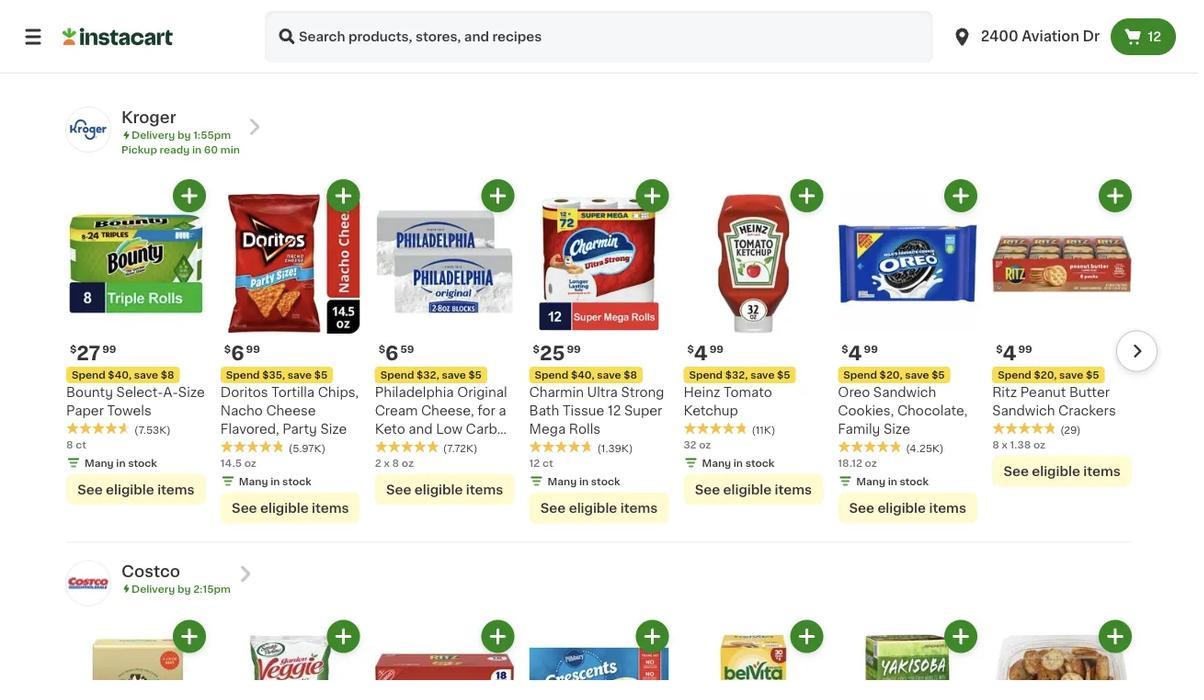 Task type: vqa. For each thing, say whether or not it's contained in the screenshot.


Task type: describe. For each thing, give the bounding box(es) containing it.
12 button
[[1111, 18, 1176, 55]]

items for bath
[[621, 502, 658, 514]]

1 horizontal spatial 8
[[392, 458, 399, 468]]

$40, for 25
[[571, 370, 595, 380]]

99 for charmin
[[567, 344, 581, 354]]

ultra
[[587, 386, 618, 399]]

$ 27 99
[[70, 343, 116, 363]]

8 ct
[[66, 439, 86, 450]]

see for philadelphia original cream cheese, for a keto and low carb lifestyle
[[386, 483, 412, 496]]

cheese
[[266, 405, 316, 417]]

bath
[[529, 405, 559, 417]]

items inside "deals save on items from stores you love."
[[120, 59, 156, 72]]

4 for heinz
[[694, 343, 708, 363]]

in down ketchup
[[734, 458, 743, 468]]

(11k)
[[752, 425, 776, 435]]

from
[[160, 59, 190, 72]]

spend $40, save $8 for 27
[[72, 370, 174, 380]]

delivery by 2:15pm
[[132, 584, 231, 594]]

8 x 1.38 oz
[[992, 439, 1046, 450]]

oz right 1.38
[[1034, 439, 1046, 450]]

aviation
[[1022, 30, 1080, 43]]

4 for oreo
[[849, 343, 862, 363]]

x for 4
[[1002, 439, 1008, 450]]

select-
[[116, 386, 163, 399]]

$5 for sandwich
[[932, 370, 945, 380]]

8 for 4
[[992, 439, 999, 450]]

crackers
[[1059, 405, 1116, 417]]

2 x 8 oz
[[375, 458, 414, 468]]

$ for ritz peanut butter sandwich crackers
[[996, 344, 1003, 354]]

see eligible items button for heinz tomato ketchup
[[684, 474, 823, 505]]

a-
[[163, 386, 178, 399]]

delivery by 1:55pm
[[132, 130, 231, 140]]

spend for ritz
[[998, 370, 1032, 380]]

spend $32, save $5 for 4
[[689, 370, 791, 380]]

for
[[478, 405, 496, 417]]

18.12 oz
[[838, 458, 877, 468]]

$ for bounty select-a-size paper towels
[[70, 344, 77, 354]]

$8 for 25
[[624, 370, 637, 380]]

59
[[401, 344, 414, 354]]

12 for 12 ct
[[529, 458, 540, 468]]

1:55pm
[[193, 130, 231, 140]]

items for sandwich
[[1084, 465, 1121, 478]]

x for 6
[[384, 458, 390, 468]]

99 for oreo
[[864, 344, 878, 354]]

stock for heinz tomato ketchup
[[746, 458, 775, 468]]

philadelphia original cream cheese, for a keto and low carb lifestyle
[[375, 386, 507, 454]]

rolls
[[569, 423, 601, 436]]

family
[[838, 423, 880, 436]]

items for nacho
[[312, 502, 349, 514]]

on
[[101, 59, 117, 72]]

towels
[[107, 405, 152, 417]]

items down (11k)
[[775, 483, 812, 496]]

eligible for oreo sandwich cookies, chocolate, family size
[[878, 502, 926, 514]]

charmin
[[529, 386, 584, 399]]

14.5 oz
[[221, 458, 256, 468]]

by for 1:55pm
[[177, 130, 191, 140]]

spend for bounty
[[72, 370, 105, 380]]

eligible for doritos tortilla chips, nacho cheese flavored, party size
[[260, 502, 309, 514]]

bounty select-a-size paper towels
[[66, 386, 205, 417]]

$ 4 99 for ritz
[[996, 343, 1033, 363]]

$ 4 99 for heinz
[[687, 343, 724, 363]]

tortilla
[[271, 386, 315, 399]]

60
[[204, 145, 218, 155]]

spend for philadelphia
[[380, 370, 414, 380]]

original
[[457, 386, 507, 399]]

18.12
[[838, 458, 863, 468]]

ketchup
[[684, 405, 738, 417]]

spend $20, save $5 for sandwich
[[844, 370, 945, 380]]

super
[[624, 405, 663, 417]]

pickup ready in 60 min
[[121, 145, 240, 155]]

party
[[283, 423, 317, 436]]

costco
[[121, 564, 180, 579]]

chocolate,
[[898, 405, 968, 417]]

2400
[[981, 30, 1019, 43]]

oz down lifestyle
[[402, 458, 414, 468]]

philadelphia
[[375, 386, 454, 399]]

bounty
[[66, 386, 113, 399]]

$ for heinz tomato ketchup
[[687, 344, 694, 354]]

ritz peanut butter sandwich crackers
[[992, 386, 1116, 417]]

keto
[[375, 423, 405, 436]]

pickup
[[121, 145, 157, 155]]

(29)
[[1061, 425, 1081, 435]]

Search field
[[265, 11, 933, 63]]

item carousel region
[[40, 179, 1158, 535]]

99 for heinz
[[710, 344, 724, 354]]

in for cheese
[[271, 476, 280, 486]]

stock for bounty select-a-size paper towels
[[128, 458, 157, 468]]

99 for ritz
[[1018, 344, 1033, 354]]

14.5
[[221, 458, 242, 468]]

oreo
[[838, 386, 870, 399]]

items for chocolate,
[[929, 502, 967, 514]]

many in stock for charmin ultra strong bath tissue 12 super mega rolls
[[548, 476, 620, 486]]

love.
[[265, 59, 295, 72]]

(4.25k)
[[906, 443, 944, 453]]

save for ultra
[[597, 370, 621, 380]]

nacho
[[221, 405, 263, 417]]

$20, for sandwich
[[880, 370, 903, 380]]

(5.97k)
[[289, 443, 326, 453]]

see for oreo sandwich cookies, chocolate, family size
[[849, 502, 875, 514]]

ct for 27
[[76, 439, 86, 450]]

$32, for 6
[[417, 370, 439, 380]]

many in stock for heinz tomato ketchup
[[702, 458, 775, 468]]

save for tortilla
[[288, 370, 312, 380]]

$ for doritos tortilla chips, nacho cheese flavored, party size
[[224, 344, 231, 354]]

charmin ultra strong bath tissue 12 super mega rolls
[[529, 386, 664, 436]]

see eligible items for oreo sandwich cookies, chocolate, family size
[[849, 502, 967, 514]]

27
[[77, 343, 100, 363]]

kroger image
[[66, 108, 110, 152]]

2:15pm
[[193, 584, 231, 594]]

4 for ritz
[[1003, 343, 1017, 363]]

size inside bounty select-a-size paper towels
[[178, 386, 205, 399]]

many in stock for doritos tortilla chips, nacho cheese flavored, party size
[[239, 476, 312, 486]]

butter
[[1070, 386, 1110, 399]]

many in stock for oreo sandwich cookies, chocolate, family size
[[857, 476, 929, 486]]

cookies,
[[838, 405, 894, 417]]

$ 4 99 for oreo
[[842, 343, 878, 363]]

stores
[[193, 59, 234, 72]]

spend $32, save $5 for 6
[[380, 370, 482, 380]]

oz for oreo sandwich cookies, chocolate, family size
[[865, 458, 877, 468]]

see eligible items for doritos tortilla chips, nacho cheese flavored, party size
[[232, 502, 349, 514]]

low
[[436, 423, 463, 436]]

eligible for heinz tomato ketchup
[[723, 483, 772, 496]]

mega
[[529, 423, 566, 436]]

strong
[[621, 386, 664, 399]]

save
[[66, 59, 97, 72]]

save for select-
[[134, 370, 158, 380]]

oreo sandwich cookies, chocolate, family size
[[838, 386, 968, 436]]

2
[[375, 458, 381, 468]]

doritos tortilla chips, nacho cheese flavored, party size
[[221, 386, 359, 436]]

tissue
[[563, 405, 605, 417]]

spend $35, save $5
[[226, 370, 328, 380]]

see eligible items button for charmin ultra strong bath tissue 12 super mega rolls
[[529, 492, 669, 524]]

in for tissue
[[579, 476, 589, 486]]

see eligible items for charmin ultra strong bath tissue 12 super mega rolls
[[541, 502, 658, 514]]

chips,
[[318, 386, 359, 399]]

and
[[409, 423, 433, 436]]

in for family
[[888, 476, 898, 486]]

$20, for peanut
[[1034, 370, 1057, 380]]

eligible for ritz peanut butter sandwich crackers
[[1032, 465, 1081, 478]]

deals
[[66, 38, 113, 54]]



Task type: locate. For each thing, give the bounding box(es) containing it.
min
[[221, 145, 240, 155]]

items right on
[[120, 59, 156, 72]]

eligible for bounty select-a-size paper towels
[[106, 483, 154, 496]]

★★★★★
[[66, 422, 131, 435], [66, 422, 131, 435], [684, 422, 748, 435], [684, 422, 748, 435], [992, 422, 1057, 435], [992, 422, 1057, 435], [529, 441, 594, 453], [529, 441, 594, 453], [221, 441, 285, 453], [221, 441, 285, 453], [375, 441, 439, 453], [375, 441, 439, 453], [838, 441, 902, 453], [838, 441, 902, 453]]

$20,
[[880, 370, 903, 380], [1034, 370, 1057, 380]]

$ 6 99
[[224, 343, 260, 363]]

see eligible items button down (5.97k)
[[221, 492, 360, 524]]

ct
[[76, 439, 86, 450], [543, 458, 553, 468]]

2 spend $40, save $8 from the left
[[535, 370, 637, 380]]

0 horizontal spatial 12
[[529, 458, 540, 468]]

see eligible items down the (4.25k)
[[849, 502, 967, 514]]

0 horizontal spatial 4
[[694, 343, 708, 363]]

size inside oreo sandwich cookies, chocolate, family size
[[884, 423, 910, 436]]

6 left 59
[[385, 343, 399, 363]]

see down 32 oz
[[695, 483, 720, 496]]

save up oreo sandwich cookies, chocolate, family size
[[905, 370, 929, 380]]

3 4 from the left
[[1003, 343, 1017, 363]]

4 spend from the left
[[380, 370, 414, 380]]

size inside doritos tortilla chips, nacho cheese flavored, party size
[[320, 423, 347, 436]]

0 vertical spatial delivery
[[132, 130, 175, 140]]

delivery down kroger
[[132, 130, 175, 140]]

save for original
[[442, 370, 466, 380]]

spend $32, save $5 up tomato
[[689, 370, 791, 380]]

1 6 from the left
[[231, 343, 244, 363]]

3 $ 4 99 from the left
[[996, 343, 1033, 363]]

8 down paper
[[66, 439, 73, 450]]

5 $ from the left
[[687, 344, 694, 354]]

6
[[231, 343, 244, 363], [385, 343, 399, 363]]

size up (5.97k)
[[320, 423, 347, 436]]

99 right 27
[[102, 344, 116, 354]]

1 horizontal spatial 6
[[385, 343, 399, 363]]

kroger
[[121, 110, 176, 126]]

peanut
[[1021, 386, 1066, 399]]

2 $40, from the left
[[571, 370, 595, 380]]

1 $5 from the left
[[314, 370, 328, 380]]

12 for 12
[[1148, 30, 1162, 43]]

12
[[1148, 30, 1162, 43], [608, 405, 621, 417], [529, 458, 540, 468]]

2 by from the top
[[177, 584, 191, 594]]

many in stock for bounty select-a-size paper towels
[[85, 458, 157, 468]]

save up the original
[[442, 370, 466, 380]]

$40, up select-
[[108, 370, 132, 380]]

0 vertical spatial x
[[1002, 439, 1008, 450]]

spend for doritos
[[226, 370, 260, 380]]

add image
[[178, 184, 201, 207], [487, 184, 510, 207], [178, 625, 201, 648], [332, 625, 355, 648], [950, 625, 973, 648]]

paper
[[66, 405, 104, 417]]

see eligible items button down the (4.25k)
[[838, 492, 978, 524]]

see eligible items down (7.72k)
[[386, 483, 503, 496]]

you
[[237, 59, 262, 72]]

2 horizontal spatial $ 4 99
[[996, 343, 1033, 363]]

stock down (1.39k)
[[591, 476, 620, 486]]

in down rolls
[[579, 476, 589, 486]]

x
[[1002, 439, 1008, 450], [384, 458, 390, 468]]

2 $32, from the left
[[725, 370, 748, 380]]

6 $ from the left
[[842, 344, 849, 354]]

2 save from the left
[[597, 370, 621, 380]]

size
[[178, 386, 205, 399], [320, 423, 347, 436], [884, 423, 910, 436]]

spend $20, save $5 up oreo sandwich cookies, chocolate, family size
[[844, 370, 945, 380]]

1 vertical spatial ct
[[543, 458, 553, 468]]

spend $20, save $5 for peanut
[[998, 370, 1100, 380]]

2400 aviation dr
[[981, 30, 1100, 43]]

2 99 from the left
[[567, 344, 581, 354]]

ct for 25
[[543, 458, 553, 468]]

eligible down (5.97k)
[[260, 502, 309, 514]]

1 $ from the left
[[70, 344, 77, 354]]

spend
[[72, 370, 105, 380], [535, 370, 569, 380], [226, 370, 260, 380], [380, 370, 414, 380], [689, 370, 723, 380], [844, 370, 877, 380], [998, 370, 1032, 380]]

12 ct
[[529, 458, 553, 468]]

1 horizontal spatial size
[[320, 423, 347, 436]]

see down '8 x 1.38 oz'
[[1004, 465, 1029, 478]]

by left 2:15pm
[[177, 584, 191, 594]]

items for cheese,
[[466, 483, 503, 496]]

see for doritos tortilla chips, nacho cheese flavored, party size
[[232, 502, 257, 514]]

eligible down (11k)
[[723, 483, 772, 496]]

see eligible items button for bounty select-a-size paper towels
[[66, 474, 206, 505]]

$ for charmin ultra strong bath tissue 12 super mega rolls
[[533, 344, 540, 354]]

0 vertical spatial ct
[[76, 439, 86, 450]]

spend up bounty
[[72, 370, 105, 380]]

many down 18.12 oz
[[857, 476, 886, 486]]

(7.53k)
[[134, 425, 171, 435]]

product group
[[66, 179, 206, 505], [221, 179, 360, 524], [375, 179, 515, 505], [529, 179, 669, 524], [684, 179, 823, 505], [838, 179, 978, 524], [992, 179, 1132, 487], [66, 620, 206, 682], [221, 620, 360, 682], [375, 620, 515, 682], [529, 620, 669, 682], [684, 620, 823, 682], [838, 620, 978, 682], [992, 620, 1132, 682]]

99
[[102, 344, 116, 354], [567, 344, 581, 354], [246, 344, 260, 354], [710, 344, 724, 354], [864, 344, 878, 354], [1018, 344, 1033, 354]]

1 vertical spatial sandwich
[[992, 405, 1055, 417]]

$ 25 99
[[533, 343, 581, 363]]

see eligible items button for doritos tortilla chips, nacho cheese flavored, party size
[[221, 492, 360, 524]]

0 horizontal spatial ct
[[76, 439, 86, 450]]

spend $40, save $8 up select-
[[72, 370, 174, 380]]

$32,
[[417, 370, 439, 380], [725, 370, 748, 380]]

spend up oreo
[[844, 370, 877, 380]]

many down 8 ct
[[85, 458, 114, 468]]

many for bounty select-a-size paper towels
[[85, 458, 114, 468]]

2 delivery from the top
[[132, 584, 175, 594]]

cheese,
[[421, 405, 474, 417]]

spend $32, save $5 up philadelphia on the bottom of page
[[380, 370, 482, 380]]

$32, up tomato
[[725, 370, 748, 380]]

0 horizontal spatial size
[[178, 386, 205, 399]]

sandwich
[[874, 386, 937, 399], [992, 405, 1055, 417]]

stock down (11k)
[[746, 458, 775, 468]]

12 inside charmin ultra strong bath tissue 12 super mega rolls
[[608, 405, 621, 417]]

$ 6 59
[[379, 343, 414, 363]]

2 4 from the left
[[849, 343, 862, 363]]

2 $20, from the left
[[1034, 370, 1057, 380]]

0 horizontal spatial spend $40, save $8
[[72, 370, 174, 380]]

1 horizontal spatial spend $20, save $5
[[998, 370, 1100, 380]]

items down (5.97k)
[[312, 502, 349, 514]]

eligible down (1.39k)
[[569, 502, 617, 514]]

2 2400 aviation dr button from the left
[[952, 11, 1100, 63]]

2 spend $20, save $5 from the left
[[998, 370, 1100, 380]]

$40, up ultra
[[571, 370, 595, 380]]

spend $20, save $5 up peanut
[[998, 370, 1100, 380]]

1 horizontal spatial spend $40, save $8
[[535, 370, 637, 380]]

$ inside $ 25 99
[[533, 344, 540, 354]]

7 save from the left
[[1060, 370, 1084, 380]]

$ up ritz
[[996, 344, 1003, 354]]

spend up doritos
[[226, 370, 260, 380]]

$5 for tomato
[[777, 370, 791, 380]]

1 vertical spatial delivery
[[132, 584, 175, 594]]

1 vertical spatial 12
[[608, 405, 621, 417]]

$ inside "$ 27 99"
[[70, 344, 77, 354]]

delivery for delivery by 2:15pm
[[132, 584, 175, 594]]

6 for doritos tortilla chips, nacho cheese flavored, party size
[[231, 343, 244, 363]]

spend up ritz
[[998, 370, 1032, 380]]

x right 2
[[384, 458, 390, 468]]

12 down ultra
[[608, 405, 621, 417]]

sandwich inside ritz peanut butter sandwich crackers
[[992, 405, 1055, 417]]

heinz
[[684, 386, 720, 399]]

in for paper
[[116, 458, 126, 468]]

$8 up a-
[[161, 370, 174, 380]]

99 up peanut
[[1018, 344, 1033, 354]]

save
[[134, 370, 158, 380], [597, 370, 621, 380], [288, 370, 312, 380], [442, 370, 466, 380], [751, 370, 775, 380], [905, 370, 929, 380], [1060, 370, 1084, 380]]

many
[[85, 458, 114, 468], [702, 458, 731, 468], [548, 476, 577, 486], [239, 476, 268, 486], [857, 476, 886, 486]]

spend $40, save $8 for 25
[[535, 370, 637, 380]]

2 vertical spatial 12
[[529, 458, 540, 468]]

many in stock down (11k)
[[702, 458, 775, 468]]

eligible for philadelphia original cream cheese, for a keto and low carb lifestyle
[[415, 483, 463, 496]]

$ for oreo sandwich cookies, chocolate, family size
[[842, 344, 849, 354]]

save up tomato
[[751, 370, 775, 380]]

8 inside product group
[[66, 439, 73, 450]]

flavored,
[[221, 423, 279, 436]]

2 $5 from the left
[[468, 370, 482, 380]]

eligible down the (4.25k)
[[878, 502, 926, 514]]

stock down (5.97k)
[[282, 476, 312, 486]]

8 for 27
[[66, 439, 73, 450]]

1 horizontal spatial sandwich
[[992, 405, 1055, 417]]

$ up doritos
[[224, 344, 231, 354]]

6 spend from the left
[[844, 370, 877, 380]]

2 horizontal spatial 4
[[1003, 343, 1017, 363]]

$40,
[[108, 370, 132, 380], [571, 370, 595, 380]]

see eligible items button for oreo sandwich cookies, chocolate, family size
[[838, 492, 978, 524]]

0 horizontal spatial spend $20, save $5
[[844, 370, 945, 380]]

carb
[[466, 423, 497, 436]]

3 spend from the left
[[226, 370, 260, 380]]

4 up heinz
[[694, 343, 708, 363]]

25
[[540, 343, 565, 363]]

many for doritos tortilla chips, nacho cheese flavored, party size
[[239, 476, 268, 486]]

3 99 from the left
[[246, 344, 260, 354]]

items down (7.53k)
[[157, 483, 195, 496]]

size up the (4.25k)
[[884, 423, 910, 436]]

0 horizontal spatial 8
[[66, 439, 73, 450]]

see eligible items for bounty select-a-size paper towels
[[77, 483, 195, 496]]

1 2400 aviation dr button from the left
[[941, 11, 1111, 63]]

see eligible items button down (1.39k)
[[529, 492, 669, 524]]

ct down mega
[[543, 458, 553, 468]]

instacart logo image
[[63, 26, 173, 48]]

4 $5 from the left
[[932, 370, 945, 380]]

delivery down the costco
[[132, 584, 175, 594]]

$8
[[161, 370, 174, 380], [624, 370, 637, 380]]

0 horizontal spatial $32,
[[417, 370, 439, 380]]

2 $8 from the left
[[624, 370, 637, 380]]

5 $5 from the left
[[1086, 370, 1100, 380]]

see eligible items button for ritz peanut butter sandwich crackers
[[992, 456, 1132, 487]]

1 delivery from the top
[[132, 130, 175, 140]]

1 horizontal spatial x
[[1002, 439, 1008, 450]]

1 horizontal spatial $ 4 99
[[842, 343, 878, 363]]

by
[[177, 130, 191, 140], [177, 584, 191, 594]]

sandwich inside oreo sandwich cookies, chocolate, family size
[[874, 386, 937, 399]]

0 horizontal spatial sandwich
[[874, 386, 937, 399]]

dr
[[1083, 30, 1100, 43]]

2 $ 4 99 from the left
[[842, 343, 878, 363]]

x left 1.38
[[1002, 439, 1008, 450]]

save up ultra
[[597, 370, 621, 380]]

see for charmin ultra strong bath tissue 12 super mega rolls
[[541, 502, 566, 514]]

items for size
[[157, 483, 195, 496]]

4 $ from the left
[[379, 344, 385, 354]]

eligible down (7.53k)
[[106, 483, 154, 496]]

$ up heinz
[[687, 344, 694, 354]]

see for heinz tomato ketchup
[[695, 483, 720, 496]]

$ inside $ 6 59
[[379, 344, 385, 354]]

99 inside $ 6 99
[[246, 344, 260, 354]]

$32, for 4
[[725, 370, 748, 380]]

1 $32, from the left
[[417, 370, 439, 380]]

$8 for 27
[[161, 370, 174, 380]]

many down the 12 ct
[[548, 476, 577, 486]]

spend up charmin
[[535, 370, 569, 380]]

stock
[[128, 458, 157, 468], [746, 458, 775, 468], [591, 476, 620, 486], [282, 476, 312, 486], [900, 476, 929, 486]]

1 4 from the left
[[694, 343, 708, 363]]

5 99 from the left
[[864, 344, 878, 354]]

stock for charmin ultra strong bath tissue 12 super mega rolls
[[591, 476, 620, 486]]

1 horizontal spatial $32,
[[725, 370, 748, 380]]

99 inside $ 25 99
[[567, 344, 581, 354]]

32
[[684, 439, 697, 450]]

4 up oreo
[[849, 343, 862, 363]]

eligible
[[1032, 465, 1081, 478], [106, 483, 154, 496], [415, 483, 463, 496], [723, 483, 772, 496], [569, 502, 617, 514], [260, 502, 309, 514], [878, 502, 926, 514]]

1 spend $20, save $5 from the left
[[844, 370, 945, 380]]

12 inside button
[[1148, 30, 1162, 43]]

cream
[[375, 405, 418, 417]]

0 horizontal spatial x
[[384, 458, 390, 468]]

a
[[499, 405, 506, 417]]

8 left 1.38
[[992, 439, 999, 450]]

None search field
[[265, 11, 933, 63]]

spend for oreo
[[844, 370, 877, 380]]

$ for philadelphia original cream cheese, for a keto and low carb lifestyle
[[379, 344, 385, 354]]

1 save from the left
[[134, 370, 158, 380]]

6 for philadelphia original cream cheese, for a keto and low carb lifestyle
[[385, 343, 399, 363]]

2 horizontal spatial size
[[884, 423, 910, 436]]

1 vertical spatial by
[[177, 584, 191, 594]]

see eligible items down (1.39k)
[[541, 502, 658, 514]]

1 $20, from the left
[[880, 370, 903, 380]]

$ up oreo
[[842, 344, 849, 354]]

oz for doritos tortilla chips, nacho cheese flavored, party size
[[244, 458, 256, 468]]

see eligible items button down (11k)
[[684, 474, 823, 505]]

2 horizontal spatial 8
[[992, 439, 999, 450]]

99 up spend $35, save $5
[[246, 344, 260, 354]]

see down 2 x 8 oz
[[386, 483, 412, 496]]

see down the 14.5 oz
[[232, 502, 257, 514]]

see eligible items down (11k)
[[695, 483, 812, 496]]

1.38
[[1010, 439, 1031, 450]]

spend for heinz
[[689, 370, 723, 380]]

in
[[192, 145, 202, 155], [116, 458, 126, 468], [734, 458, 743, 468], [579, 476, 589, 486], [271, 476, 280, 486], [888, 476, 898, 486]]

see eligible items button down (29)
[[992, 456, 1132, 487]]

12 right dr at the right of page
[[1148, 30, 1162, 43]]

1 $ 4 99 from the left
[[687, 343, 724, 363]]

4 save from the left
[[442, 370, 466, 380]]

$20, up oreo sandwich cookies, chocolate, family size
[[880, 370, 903, 380]]

0 horizontal spatial $8
[[161, 370, 174, 380]]

2 $ from the left
[[533, 344, 540, 354]]

0 horizontal spatial $40,
[[108, 370, 132, 380]]

4 99 from the left
[[710, 344, 724, 354]]

oz for heinz tomato ketchup
[[699, 439, 711, 450]]

7 spend from the left
[[998, 370, 1032, 380]]

stock down the (4.25k)
[[900, 476, 929, 486]]

by for 2:15pm
[[177, 584, 191, 594]]

8 down lifestyle
[[392, 458, 399, 468]]

1 horizontal spatial $8
[[624, 370, 637, 380]]

tomato
[[724, 386, 772, 399]]

$5 for original
[[468, 370, 482, 380]]

(1.39k)
[[597, 443, 633, 453]]

1 vertical spatial x
[[384, 458, 390, 468]]

add image
[[332, 184, 355, 207], [641, 184, 664, 207], [795, 184, 818, 207], [950, 184, 973, 207], [1104, 184, 1127, 207], [487, 625, 510, 648], [641, 625, 664, 648], [795, 625, 818, 648], [1104, 625, 1127, 648]]

0 vertical spatial 12
[[1148, 30, 1162, 43]]

many in stock down (1.39k)
[[548, 476, 620, 486]]

2 6 from the left
[[385, 343, 399, 363]]

see eligible items
[[1004, 465, 1121, 478], [77, 483, 195, 496], [386, 483, 503, 496], [695, 483, 812, 496], [541, 502, 658, 514], [232, 502, 349, 514], [849, 502, 967, 514]]

4
[[694, 343, 708, 363], [849, 343, 862, 363], [1003, 343, 1017, 363]]

add image inside product group
[[178, 184, 201, 207]]

delivery for delivery by 1:55pm
[[132, 130, 175, 140]]

99 for doritos
[[246, 344, 260, 354]]

1 horizontal spatial ct
[[543, 458, 553, 468]]

ready
[[160, 145, 190, 155]]

see eligible items for philadelphia original cream cheese, for a keto and low carb lifestyle
[[386, 483, 503, 496]]

6 save from the left
[[905, 370, 929, 380]]

costco image
[[66, 561, 110, 605]]

heinz tomato ketchup
[[684, 386, 772, 417]]

ritz
[[992, 386, 1017, 399]]

see for bounty select-a-size paper towels
[[77, 483, 103, 496]]

2 spend from the left
[[535, 370, 569, 380]]

32 oz
[[684, 439, 711, 450]]

product group containing 25
[[529, 179, 669, 524]]

many for heinz tomato ketchup
[[702, 458, 731, 468]]

5 spend from the left
[[689, 370, 723, 380]]

doritos
[[221, 386, 268, 399]]

stock for doritos tortilla chips, nacho cheese flavored, party size
[[282, 476, 312, 486]]

$40, for 27
[[108, 370, 132, 380]]

3 $ from the left
[[224, 344, 231, 354]]

0 horizontal spatial $ 4 99
[[687, 343, 724, 363]]

(7.72k)
[[443, 443, 478, 453]]

many down the 14.5 oz
[[239, 476, 268, 486]]

$35,
[[262, 370, 285, 380]]

$5 for peanut
[[1086, 370, 1100, 380]]

1 horizontal spatial 4
[[849, 343, 862, 363]]

product group containing 27
[[66, 179, 206, 505]]

ct down paper
[[76, 439, 86, 450]]

2400 aviation dr button
[[941, 11, 1111, 63], [952, 11, 1100, 63]]

see down the 12 ct
[[541, 502, 566, 514]]

in left "60"
[[192, 145, 202, 155]]

$ inside $ 6 99
[[224, 344, 231, 354]]

in down towels
[[116, 458, 126, 468]]

eligible for charmin ultra strong bath tissue 12 super mega rolls
[[569, 502, 617, 514]]

spend $40, save $8 up ultra
[[535, 370, 637, 380]]

see eligible items for ritz peanut butter sandwich crackers
[[1004, 465, 1121, 478]]

0 horizontal spatial spend $32, save $5
[[380, 370, 482, 380]]

1 $8 from the left
[[161, 370, 174, 380]]

items down (7.72k)
[[466, 483, 503, 496]]

$32, up philadelphia on the bottom of page
[[417, 370, 439, 380]]

stock down (7.53k)
[[128, 458, 157, 468]]

save up tortilla
[[288, 370, 312, 380]]

see eligible items for heinz tomato ketchup
[[695, 483, 812, 496]]

5 save from the left
[[751, 370, 775, 380]]

many down 32 oz
[[702, 458, 731, 468]]

1 horizontal spatial $40,
[[571, 370, 595, 380]]

delivery
[[132, 130, 175, 140], [132, 584, 175, 594]]

many in stock
[[85, 458, 157, 468], [702, 458, 775, 468], [548, 476, 620, 486], [239, 476, 312, 486], [857, 476, 929, 486]]

0 horizontal spatial $20,
[[880, 370, 903, 380]]

$5 for tortilla
[[314, 370, 328, 380]]

spend up heinz
[[689, 370, 723, 380]]

1 horizontal spatial 12
[[608, 405, 621, 417]]

1 spend $40, save $8 from the left
[[72, 370, 174, 380]]

0 vertical spatial sandwich
[[874, 386, 937, 399]]

deals save on items from stores you love.
[[66, 38, 295, 72]]

spend for charmin
[[535, 370, 569, 380]]

6 up doritos
[[231, 343, 244, 363]]

3 $5 from the left
[[777, 370, 791, 380]]

see down 18.12 oz
[[849, 502, 875, 514]]

see eligible items button
[[992, 456, 1132, 487], [66, 474, 206, 505], [375, 474, 515, 505], [684, 474, 823, 505], [529, 492, 669, 524], [221, 492, 360, 524], [838, 492, 978, 524]]

spend $20, save $5
[[844, 370, 945, 380], [998, 370, 1100, 380]]

1 horizontal spatial spend $32, save $5
[[689, 370, 791, 380]]

0 vertical spatial by
[[177, 130, 191, 140]]

many for charmin ultra strong bath tissue 12 super mega rolls
[[548, 476, 577, 486]]

6 99 from the left
[[1018, 344, 1033, 354]]

1 spend $32, save $5 from the left
[[380, 370, 482, 380]]

1 by from the top
[[177, 130, 191, 140]]

2 horizontal spatial 12
[[1148, 30, 1162, 43]]

1 horizontal spatial $20,
[[1034, 370, 1057, 380]]

7 $ from the left
[[996, 344, 1003, 354]]

save up butter
[[1060, 370, 1084, 380]]

1 spend from the left
[[72, 370, 105, 380]]

many in stock down 18.12 oz
[[857, 476, 929, 486]]

oz right 14.5
[[244, 458, 256, 468]]

1 99 from the left
[[102, 344, 116, 354]]

1 $40, from the left
[[108, 370, 132, 380]]

see eligible items down (5.97k)
[[232, 502, 349, 514]]

$ 4 99 up heinz
[[687, 343, 724, 363]]

items down (1.39k)
[[621, 502, 658, 514]]

items
[[120, 59, 156, 72], [1084, 465, 1121, 478], [157, 483, 195, 496], [466, 483, 503, 496], [775, 483, 812, 496], [621, 502, 658, 514], [312, 502, 349, 514], [929, 502, 967, 514]]

99 inside "$ 27 99"
[[102, 344, 116, 354]]

2 spend $32, save $5 from the left
[[689, 370, 791, 380]]

0 horizontal spatial 6
[[231, 343, 244, 363]]

lifestyle
[[375, 441, 431, 454]]

save for peanut
[[1060, 370, 1084, 380]]

many for oreo sandwich cookies, chocolate, family size
[[857, 476, 886, 486]]

sandwich up the chocolate,
[[874, 386, 937, 399]]

see down 8 ct
[[77, 483, 103, 496]]

see for ritz peanut butter sandwich crackers
[[1004, 465, 1029, 478]]

eligible down (29)
[[1032, 465, 1081, 478]]

in down flavored, at the bottom of page
[[271, 476, 280, 486]]

3 save from the left
[[288, 370, 312, 380]]



